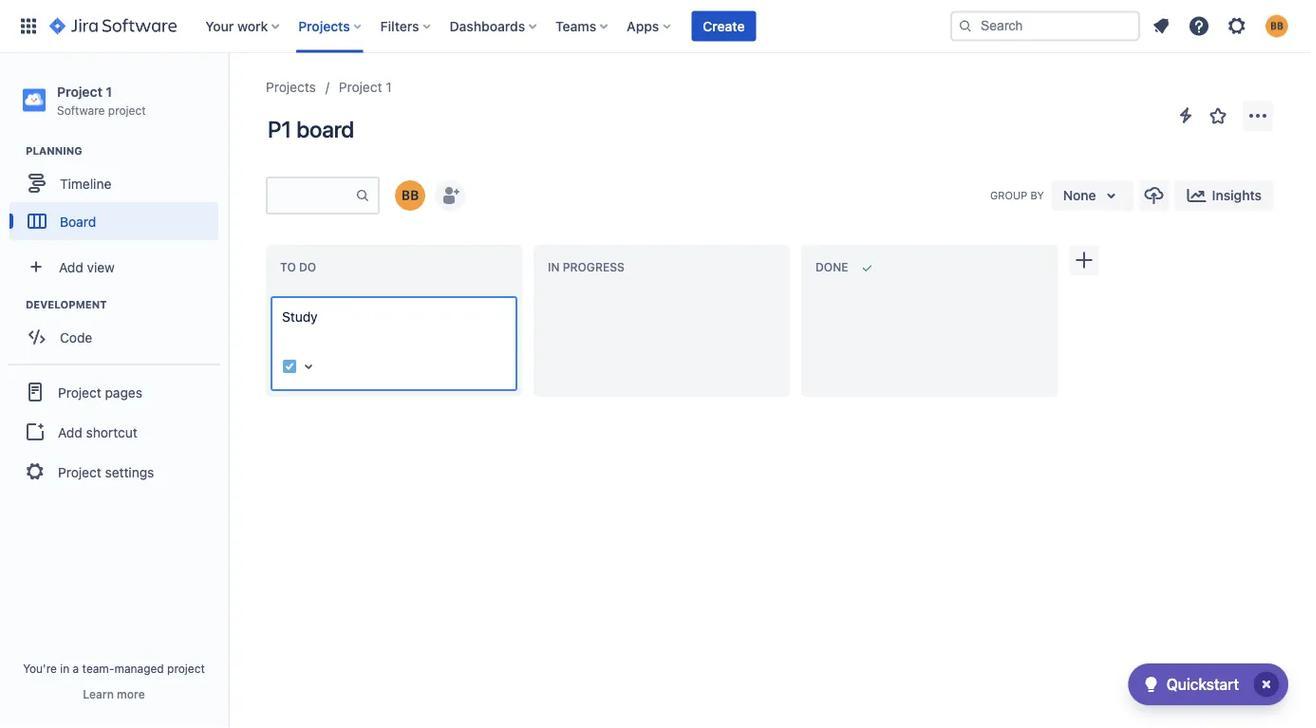 Task type: describe. For each thing, give the bounding box(es) containing it.
add view
[[59, 259, 115, 275]]

you're in a team-managed project
[[23, 662, 205, 675]]

dismiss quickstart image
[[1251, 669, 1282, 700]]

group containing project pages
[[8, 364, 220, 499]]

filters button
[[375, 11, 438, 41]]

add people image
[[439, 184, 461, 207]]

more
[[117, 687, 145, 701]]

development group
[[9, 297, 227, 362]]

insights button
[[1174, 180, 1273, 211]]

create column image
[[1073, 249, 1096, 272]]

projects for projects popup button
[[298, 18, 350, 34]]

project settings link
[[8, 451, 220, 493]]

dashboards button
[[444, 11, 544, 41]]

project inside the project 1 software project
[[108, 103, 146, 117]]

planning image
[[3, 140, 26, 163]]

planning
[[26, 145, 82, 157]]

progress
[[563, 261, 625, 274]]

quickstart button
[[1129, 664, 1288, 705]]

Search field
[[950, 11, 1140, 41]]

project for project settings
[[58, 464, 101, 480]]

in
[[60, 662, 70, 675]]

code link
[[9, 318, 218, 356]]

quickstart
[[1167, 676, 1239, 694]]

add shortcut
[[58, 424, 137, 440]]

your work button
[[200, 11, 287, 41]]

your work
[[205, 18, 268, 34]]

team-
[[82, 662, 114, 675]]

help image
[[1188, 15, 1211, 38]]

teams button
[[550, 11, 615, 41]]

a
[[73, 662, 79, 675]]

add for add shortcut
[[58, 424, 82, 440]]

in
[[548, 261, 560, 274]]

p1 board
[[268, 116, 354, 142]]

primary element
[[11, 0, 950, 53]]

task image
[[282, 359, 297, 374]]

learn
[[83, 687, 114, 701]]

code
[[60, 329, 92, 345]]

board
[[60, 213, 96, 229]]

notifications image
[[1150, 15, 1173, 38]]

project 1 software project
[[57, 84, 146, 117]]

p1
[[268, 116, 292, 142]]

apps
[[627, 18, 659, 34]]

add for add view
[[59, 259, 83, 275]]

done
[[816, 261, 848, 274]]

project for project pages
[[58, 384, 101, 400]]

group by
[[990, 189, 1044, 201]]

software
[[57, 103, 105, 117]]

pages
[[105, 384, 142, 400]]

1 horizontal spatial project
[[167, 662, 205, 675]]

development image
[[3, 294, 26, 316]]

more image
[[1247, 104, 1269, 127]]

planning group
[[9, 144, 227, 246]]

project pages
[[58, 384, 142, 400]]

insights
[[1212, 188, 1262, 203]]



Task type: locate. For each thing, give the bounding box(es) containing it.
filters
[[380, 18, 419, 34]]

project inside project 1 link
[[339, 79, 382, 95]]

1 for project 1
[[386, 79, 392, 95]]

Search this board text field
[[268, 179, 355, 213]]

1 down filters
[[386, 79, 392, 95]]

board link
[[9, 202, 218, 240]]

dashboards
[[450, 18, 525, 34]]

add shortcut button
[[8, 413, 220, 451]]

projects
[[298, 18, 350, 34], [266, 79, 316, 95]]

project settings
[[58, 464, 154, 480]]

learn more button
[[83, 686, 145, 702]]

projects inside popup button
[[298, 18, 350, 34]]

group
[[8, 364, 220, 499]]

bob builder image
[[395, 180, 425, 211]]

you're
[[23, 662, 57, 675]]

project inside project pages link
[[58, 384, 101, 400]]

add left view
[[59, 259, 83, 275]]

project 1 link
[[339, 76, 392, 99]]

insights image
[[1185, 184, 1208, 207]]

timeline link
[[9, 164, 218, 202]]

add left shortcut
[[58, 424, 82, 440]]

What needs to be done? - Press the "Enter" key to submit or the "Escape" key to cancel. text field
[[282, 308, 506, 346]]

0 vertical spatial project
[[108, 103, 146, 117]]

your profile and settings image
[[1266, 15, 1288, 38]]

settings
[[105, 464, 154, 480]]

project up software on the top left of page
[[57, 84, 102, 99]]

projects button
[[293, 11, 369, 41]]

search image
[[958, 19, 973, 34]]

do
[[299, 261, 316, 274]]

0 vertical spatial projects
[[298, 18, 350, 34]]

project down add shortcut
[[58, 464, 101, 480]]

apps button
[[621, 11, 678, 41]]

settings image
[[1226, 15, 1248, 38]]

project 1
[[339, 79, 392, 95]]

1 vertical spatial project
[[167, 662, 205, 675]]

projects for projects link
[[266, 79, 316, 95]]

1 vertical spatial projects
[[266, 79, 316, 95]]

none button
[[1052, 180, 1134, 211]]

create
[[703, 18, 745, 34]]

group
[[990, 189, 1028, 201]]

jira software image
[[49, 15, 177, 38], [49, 15, 177, 38]]

0 vertical spatial add
[[59, 259, 83, 275]]

project for project 1 software project
[[57, 84, 102, 99]]

projects link
[[266, 76, 316, 99]]

1
[[386, 79, 392, 95], [106, 84, 112, 99]]

appswitcher icon image
[[17, 15, 40, 38]]

import image
[[1143, 184, 1166, 207]]

1 for project 1 software project
[[106, 84, 112, 99]]

project for project 1
[[339, 79, 382, 95]]

banner containing your work
[[0, 0, 1311, 53]]

development
[[26, 299, 107, 311]]

check image
[[1140, 673, 1163, 696]]

sidebar navigation image
[[207, 76, 249, 114]]

board
[[296, 116, 354, 142]]

project
[[108, 103, 146, 117], [167, 662, 205, 675]]

0 horizontal spatial project
[[108, 103, 146, 117]]

by
[[1030, 189, 1044, 201]]

1 vertical spatial add
[[58, 424, 82, 440]]

add view button
[[11, 248, 216, 286]]

view
[[87, 259, 115, 275]]

project up add shortcut
[[58, 384, 101, 400]]

1 horizontal spatial 1
[[386, 79, 392, 95]]

star p1 board image
[[1207, 104, 1230, 127]]

learn more
[[83, 687, 145, 701]]

project right software on the top left of page
[[108, 103, 146, 117]]

project inside the project 1 software project
[[57, 84, 102, 99]]

automations menu button icon image
[[1174, 104, 1197, 127]]

0 horizontal spatial 1
[[106, 84, 112, 99]]

1 up timeline link
[[106, 84, 112, 99]]

1 inside the project 1 software project
[[106, 84, 112, 99]]

to
[[280, 261, 296, 274]]

project up the board
[[339, 79, 382, 95]]

project
[[339, 79, 382, 95], [57, 84, 102, 99], [58, 384, 101, 400], [58, 464, 101, 480]]

projects up projects link
[[298, 18, 350, 34]]

managed
[[114, 662, 164, 675]]

your
[[205, 18, 234, 34]]

project right managed
[[167, 662, 205, 675]]

add inside button
[[58, 424, 82, 440]]

in progress
[[548, 261, 625, 274]]

add inside dropdown button
[[59, 259, 83, 275]]

teams
[[556, 18, 596, 34]]

work
[[237, 18, 268, 34]]

project inside project settings link
[[58, 464, 101, 480]]

banner
[[0, 0, 1311, 53]]

projects up 'p1'
[[266, 79, 316, 95]]

create button
[[691, 11, 756, 41]]

timeline
[[60, 175, 111, 191]]

shortcut
[[86, 424, 137, 440]]

to do
[[280, 261, 316, 274]]

add
[[59, 259, 83, 275], [58, 424, 82, 440]]

project pages link
[[8, 371, 220, 413]]

none
[[1063, 188, 1096, 203]]



Task type: vqa. For each thing, say whether or not it's contained in the screenshot.
Search issues using keywords "Text Field"
no



